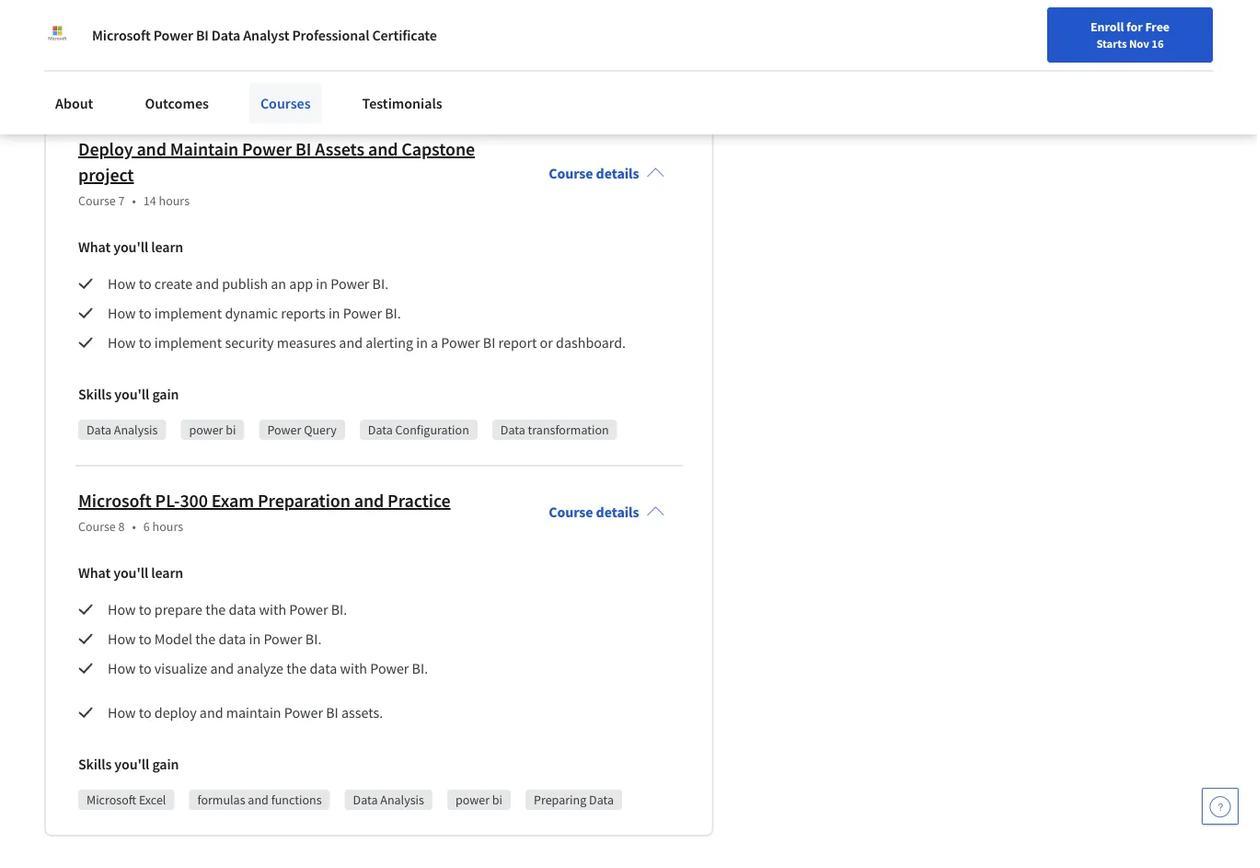 Task type: describe. For each thing, give the bounding box(es) containing it.
and down 'how to model the data in power bi.'
[[210, 659, 234, 677]]

300
[[180, 489, 208, 512]]

alerting
[[366, 333, 413, 352]]

about
[[55, 94, 93, 112]]

enroll for free starts nov 16
[[1091, 18, 1170, 51]]

data for with
[[229, 600, 256, 619]]

measures
[[277, 333, 336, 352]]

bi. for how to model the data in power bi.
[[305, 630, 322, 648]]

pl-
[[155, 489, 180, 512]]

create
[[154, 274, 193, 293]]

data transformation
[[501, 422, 609, 438]]

to for how to prepare the data with power bi.
[[139, 600, 152, 619]]

microsoft pl-300 exam preparation and practice link
[[78, 489, 451, 512]]

6
[[143, 518, 150, 535]]

hours inside deploy and maintain power bi assets and capstone project course 7 • 14 hours
[[159, 192, 190, 209]]

about link
[[44, 83, 104, 123]]

7
[[118, 192, 125, 209]]

the for prepare
[[205, 600, 226, 619]]

2 vertical spatial the
[[286, 659, 307, 677]]

coursera image
[[22, 15, 139, 44]]

excel
[[139, 792, 166, 808]]

0 horizontal spatial analysis
[[114, 422, 158, 438]]

query
[[304, 422, 337, 438]]

course inside microsoft pl-300 exam preparation and practice course 8 • 6 hours
[[78, 518, 116, 535]]

dynamic
[[225, 304, 278, 322]]

to for how to visualize and analyze the data with power bi.
[[139, 659, 152, 677]]

preparation
[[258, 489, 351, 512]]

reports
[[281, 304, 326, 322]]

assets.
[[342, 703, 383, 722]]

show notifications image
[[1062, 23, 1084, 45]]

hours inside microsoft pl-300 exam preparation and practice course 8 • 6 hours
[[152, 518, 183, 535]]

exam
[[212, 489, 254, 512]]

0 vertical spatial data analysis
[[87, 422, 158, 438]]

learn for project
[[151, 237, 183, 256]]

preparing
[[534, 792, 587, 808]]

microsoft for pl-
[[78, 489, 152, 512]]

how for how to visualize and analyze the data with power bi.
[[108, 659, 136, 677]]

bi left analyst on the left top of the page
[[196, 26, 209, 44]]

1 horizontal spatial bi
[[492, 792, 503, 808]]

implement for dynamic
[[154, 304, 222, 322]]

how for how to implement security measures and alerting in a power bi report or dashboard.
[[108, 333, 136, 352]]

power query
[[267, 422, 337, 438]]

1 horizontal spatial power
[[456, 792, 490, 808]]

learn for 8
[[151, 563, 183, 582]]

data for in
[[219, 630, 246, 648]]

maintain
[[170, 138, 239, 161]]

gain for 8
[[152, 755, 179, 773]]

8
[[118, 518, 125, 535]]

how to prepare the data with power bi.
[[108, 600, 347, 619]]

microsoft for power
[[92, 26, 151, 44]]

1 horizontal spatial analysis
[[380, 792, 424, 808]]

• inside microsoft pl-300 exam preparation and practice course 8 • 6 hours
[[132, 518, 136, 535]]

transformation
[[528, 422, 609, 438]]

• inside deploy and maintain power bi assets and capstone project course 7 • 14 hours
[[132, 192, 136, 209]]

how to visualize and analyze the data with power bi.
[[108, 659, 428, 677]]

model
[[154, 630, 192, 648]]

functions
[[271, 792, 322, 808]]

how to implement dynamic reports in power bi.
[[108, 304, 404, 322]]

bi left report
[[483, 333, 496, 352]]

testimonials link
[[351, 83, 454, 123]]

details for microsoft pl-300 exam preparation and practice
[[596, 503, 639, 521]]

capstone
[[402, 138, 475, 161]]

a
[[431, 333, 438, 352]]

how to create and publish an app in power bi.
[[108, 274, 389, 293]]

what for project
[[78, 237, 111, 256]]

what you'll learn for 8
[[78, 563, 183, 582]]

0 horizontal spatial power
[[189, 422, 223, 438]]

gain for project
[[152, 385, 179, 403]]

skills for 8
[[78, 755, 112, 773]]

deploy
[[78, 138, 133, 161]]

to for how to model the data in power bi.
[[139, 630, 152, 648]]

how to implement security measures and alerting in a power bi report or dashboard.
[[108, 333, 626, 352]]

preparing data
[[534, 792, 614, 808]]

1 horizontal spatial with
[[340, 659, 367, 677]]

deploy and maintain power bi assets and capstone project course 7 • 14 hours
[[78, 138, 475, 209]]

course details for microsoft pl-300 exam preparation and practice
[[549, 503, 639, 521]]

and right assets
[[368, 138, 398, 161]]

0 vertical spatial bi
[[226, 422, 236, 438]]

to for how to deploy and maintain power bi assets.
[[139, 703, 152, 722]]

0 vertical spatial power bi
[[189, 422, 236, 438]]

for
[[1127, 18, 1143, 35]]

what for 8
[[78, 563, 111, 582]]



Task type: locate. For each thing, give the bounding box(es) containing it.
1 vertical spatial implement
[[154, 333, 222, 352]]

in right app
[[316, 274, 328, 293]]

security
[[225, 333, 274, 352]]

how for how to model the data in power bi.
[[108, 630, 136, 648]]

•
[[132, 192, 136, 209], [132, 518, 136, 535]]

1 vertical spatial gain
[[152, 755, 179, 773]]

how for how to prepare the data with power bi.
[[108, 600, 136, 619]]

menu item
[[924, 18, 1042, 78]]

what you'll learn down 8 at the left bottom
[[78, 563, 183, 582]]

course inside deploy and maintain power bi assets and capstone project course 7 • 14 hours
[[78, 192, 116, 209]]

1 details from the top
[[596, 164, 639, 182]]

how
[[108, 274, 136, 293], [108, 304, 136, 322], [108, 333, 136, 352], [108, 600, 136, 619], [108, 630, 136, 648], [108, 659, 136, 677], [108, 703, 136, 722]]

0 vertical spatial what you'll learn
[[78, 237, 183, 256]]

what
[[78, 237, 111, 256], [78, 563, 111, 582]]

2 details from the top
[[596, 503, 639, 521]]

bi. for how to implement dynamic reports in power bi.
[[385, 304, 401, 322]]

course details for deploy and maintain power bi assets and capstone project
[[549, 164, 639, 182]]

1 vertical spatial skills you'll gain
[[78, 755, 179, 773]]

course details button
[[534, 125, 680, 221], [534, 477, 680, 547]]

7 how from the top
[[108, 703, 136, 722]]

bi left assets
[[296, 138, 312, 161]]

skills you'll gain
[[78, 385, 179, 403], [78, 755, 179, 773]]

free
[[1146, 18, 1170, 35]]

outcomes link
[[134, 83, 220, 123]]

formulas and functions
[[197, 792, 322, 808]]

1 horizontal spatial data analysis
[[353, 792, 424, 808]]

skills for project
[[78, 385, 112, 403]]

None search field
[[262, 12, 529, 48]]

1 vertical spatial the
[[195, 630, 216, 648]]

and right the deploy
[[200, 703, 223, 722]]

bi up exam
[[226, 422, 236, 438]]

2 course details button from the top
[[534, 477, 680, 547]]

bi.
[[372, 274, 389, 293], [385, 304, 401, 322], [331, 600, 347, 619], [305, 630, 322, 648], [412, 659, 428, 677]]

and
[[137, 138, 167, 161], [368, 138, 398, 161], [195, 274, 219, 293], [339, 333, 363, 352], [354, 489, 384, 512], [210, 659, 234, 677], [200, 703, 223, 722], [248, 792, 269, 808]]

prepare
[[154, 600, 203, 619]]

1 gain from the top
[[152, 385, 179, 403]]

1 implement from the top
[[154, 304, 222, 322]]

14
[[143, 192, 156, 209]]

visualize
[[154, 659, 207, 677]]

microsoft image
[[44, 22, 70, 48]]

with up how to visualize and analyze the data with power bi.
[[259, 600, 286, 619]]

0 vertical spatial with
[[259, 600, 286, 619]]

course details
[[549, 164, 639, 182], [549, 503, 639, 521]]

1 vertical spatial power bi
[[456, 792, 503, 808]]

microsoft excel
[[87, 792, 166, 808]]

and left "practice"
[[354, 489, 384, 512]]

1 vertical spatial learn
[[151, 563, 183, 582]]

how for how to create and publish an app in power bi.
[[108, 274, 136, 293]]

6 to from the top
[[139, 659, 152, 677]]

1 what from the top
[[78, 237, 111, 256]]

0 vertical spatial analysis
[[114, 422, 158, 438]]

2 vertical spatial data
[[310, 659, 337, 677]]

6 how from the top
[[108, 659, 136, 677]]

4 to from the top
[[139, 600, 152, 619]]

skills
[[78, 385, 112, 403], [78, 755, 112, 773]]

3 how from the top
[[108, 333, 136, 352]]

2 course details from the top
[[549, 503, 639, 521]]

2 how from the top
[[108, 304, 136, 322]]

publish
[[222, 274, 268, 293]]

0 horizontal spatial bi
[[226, 422, 236, 438]]

how for how to deploy and maintain power bi assets.
[[108, 703, 136, 722]]

microsoft
[[92, 26, 151, 44], [78, 489, 152, 512], [87, 792, 136, 808]]

and inside microsoft pl-300 exam preparation and practice course 8 • 6 hours
[[354, 489, 384, 512]]

5 how from the top
[[108, 630, 136, 648]]

1 course details from the top
[[549, 164, 639, 182]]

microsoft power bi data analyst professional certificate
[[92, 26, 437, 44]]

and right create at left top
[[195, 274, 219, 293]]

2 vertical spatial microsoft
[[87, 792, 136, 808]]

2 to from the top
[[139, 304, 152, 322]]

power left preparing
[[456, 792, 490, 808]]

1 vertical spatial course details
[[549, 503, 639, 521]]

to for how to implement dynamic reports in power bi.
[[139, 304, 152, 322]]

configuration
[[395, 422, 469, 438]]

1 vertical spatial skills
[[78, 755, 112, 773]]

1 vertical spatial with
[[340, 659, 367, 677]]

details for deploy and maintain power bi assets and capstone project
[[596, 164, 639, 182]]

2 gain from the top
[[152, 755, 179, 773]]

data analysis up pl-
[[87, 422, 158, 438]]

to
[[139, 274, 152, 293], [139, 304, 152, 322], [139, 333, 152, 352], [139, 600, 152, 619], [139, 630, 152, 648], [139, 659, 152, 677], [139, 703, 152, 722]]

the right model
[[195, 630, 216, 648]]

hours right the "14"
[[159, 192, 190, 209]]

bi inside deploy and maintain power bi assets and capstone project course 7 • 14 hours
[[296, 138, 312, 161]]

maintain
[[226, 703, 281, 722]]

0 vertical spatial the
[[205, 600, 226, 619]]

• left 6
[[132, 518, 136, 535]]

bi left preparing
[[492, 792, 503, 808]]

1 vertical spatial what you'll learn
[[78, 563, 183, 582]]

bi left assets.
[[326, 703, 339, 722]]

the up 'how to model the data in power bi.'
[[205, 600, 226, 619]]

skills you'll gain for project
[[78, 385, 179, 403]]

the right analyze
[[286, 659, 307, 677]]

power bi left preparing
[[456, 792, 503, 808]]

skills you'll gain for 8
[[78, 755, 179, 773]]

analyst
[[243, 26, 289, 44]]

power bi up 300 at left bottom
[[189, 422, 236, 438]]

hours
[[159, 192, 190, 209], [152, 518, 183, 535]]

in up analyze
[[249, 630, 261, 648]]

an
[[271, 274, 286, 293]]

report
[[499, 333, 537, 352]]

microsoft inside microsoft pl-300 exam preparation and practice course 8 • 6 hours
[[78, 489, 152, 512]]

2 implement from the top
[[154, 333, 222, 352]]

hours right 6
[[152, 518, 183, 535]]

5 to from the top
[[139, 630, 152, 648]]

0 vertical spatial course details
[[549, 164, 639, 182]]

practice
[[388, 489, 451, 512]]

with up assets.
[[340, 659, 367, 677]]

learn up create at left top
[[151, 237, 183, 256]]

how for how to implement dynamic reports in power bi.
[[108, 304, 136, 322]]

1 vertical spatial data
[[219, 630, 246, 648]]

courses link
[[249, 83, 322, 123]]

what you'll learn for project
[[78, 237, 183, 256]]

data up 'how to model the data in power bi.'
[[229, 600, 256, 619]]

nov
[[1129, 36, 1150, 51]]

certificate
[[372, 26, 437, 44]]

data analysis down assets.
[[353, 792, 424, 808]]

or
[[540, 333, 553, 352]]

2 • from the top
[[132, 518, 136, 535]]

what you'll learn
[[78, 237, 183, 256], [78, 563, 183, 582]]

how to model the data in power bi.
[[108, 630, 322, 648]]

0 vertical spatial skills you'll gain
[[78, 385, 179, 403]]

3 to from the top
[[139, 333, 152, 352]]

power up 300 at left bottom
[[189, 422, 223, 438]]

deploy and maintain power bi assets and capstone project link
[[78, 138, 475, 186]]

microsoft up 8 at the left bottom
[[78, 489, 152, 512]]

microsoft pl-300 exam preparation and practice course 8 • 6 hours
[[78, 489, 451, 535]]

1 course details button from the top
[[534, 125, 680, 221]]

0 horizontal spatial with
[[259, 600, 286, 619]]

power
[[189, 422, 223, 438], [456, 792, 490, 808]]

2 learn from the top
[[151, 563, 183, 582]]

learn
[[151, 237, 183, 256], [151, 563, 183, 582]]

1 skills from the top
[[78, 385, 112, 403]]

microsoft right microsoft image
[[92, 26, 151, 44]]

course
[[549, 164, 593, 182], [78, 192, 116, 209], [549, 503, 593, 521], [78, 518, 116, 535]]

7 to from the top
[[139, 703, 152, 722]]

course details button for microsoft pl-300 exam preparation and practice
[[534, 477, 680, 547]]

1 to from the top
[[139, 274, 152, 293]]

0 vertical spatial hours
[[159, 192, 190, 209]]

microsoft for excel
[[87, 792, 136, 808]]

0 vertical spatial microsoft
[[92, 26, 151, 44]]

data right analyze
[[310, 659, 337, 677]]

1 how from the top
[[108, 274, 136, 293]]

to for how to create and publish an app in power bi.
[[139, 274, 152, 293]]

1 vertical spatial what
[[78, 563, 111, 582]]

implement
[[154, 304, 222, 322], [154, 333, 222, 352]]

help center image
[[1210, 795, 1232, 817]]

in right reports
[[329, 304, 340, 322]]

data analysis
[[87, 422, 158, 438], [353, 792, 424, 808]]

1 what you'll learn from the top
[[78, 237, 183, 256]]

what you'll learn down 7
[[78, 237, 183, 256]]

power inside deploy and maintain power bi assets and capstone project course 7 • 14 hours
[[242, 138, 292, 161]]

1 vertical spatial power
[[456, 792, 490, 808]]

gain
[[152, 385, 179, 403], [152, 755, 179, 773]]

power
[[153, 26, 193, 44], [242, 138, 292, 161], [331, 274, 370, 293], [343, 304, 382, 322], [441, 333, 480, 352], [267, 422, 301, 438], [289, 600, 328, 619], [264, 630, 302, 648], [370, 659, 409, 677], [284, 703, 323, 722]]

0 vertical spatial details
[[596, 164, 639, 182]]

power bi
[[189, 422, 236, 438], [456, 792, 503, 808]]

0 vertical spatial learn
[[151, 237, 183, 256]]

1 vertical spatial hours
[[152, 518, 183, 535]]

2 skills you'll gain from the top
[[78, 755, 179, 773]]

and right deploy
[[137, 138, 167, 161]]

0 vertical spatial gain
[[152, 385, 179, 403]]

data
[[229, 600, 256, 619], [219, 630, 246, 648], [310, 659, 337, 677]]

outcomes
[[145, 94, 209, 112]]

starts
[[1097, 36, 1127, 51]]

data down 'how to prepare the data with power bi.'
[[219, 630, 246, 648]]

data configuration
[[368, 422, 469, 438]]

2 skills from the top
[[78, 755, 112, 773]]

0 vertical spatial •
[[132, 192, 136, 209]]

0 vertical spatial what
[[78, 237, 111, 256]]

the for model
[[195, 630, 216, 648]]

1 vertical spatial course details button
[[534, 477, 680, 547]]

bi
[[226, 422, 236, 438], [492, 792, 503, 808]]

professional
[[292, 26, 370, 44]]

1 vertical spatial microsoft
[[78, 489, 152, 512]]

formulas
[[197, 792, 245, 808]]

with
[[259, 600, 286, 619], [340, 659, 367, 677]]

4 how from the top
[[108, 600, 136, 619]]

bi
[[196, 26, 209, 44], [296, 138, 312, 161], [483, 333, 496, 352], [326, 703, 339, 722]]

0 vertical spatial course details button
[[534, 125, 680, 221]]

course details button for deploy and maintain power bi assets and capstone project
[[534, 125, 680, 221]]

in left the a
[[416, 333, 428, 352]]

0 vertical spatial skills
[[78, 385, 112, 403]]

courses
[[260, 94, 311, 112]]

1 • from the top
[[132, 192, 136, 209]]

to for how to implement security measures and alerting in a power bi report or dashboard.
[[139, 333, 152, 352]]

bi. for how to prepare the data with power bi.
[[331, 600, 347, 619]]

0 vertical spatial power
[[189, 422, 223, 438]]

and left alerting on the left top
[[339, 333, 363, 352]]

the
[[205, 600, 226, 619], [195, 630, 216, 648], [286, 659, 307, 677]]

enroll
[[1091, 18, 1124, 35]]

microsoft left excel
[[87, 792, 136, 808]]

0 horizontal spatial data analysis
[[87, 422, 158, 438]]

app
[[289, 274, 313, 293]]

in
[[316, 274, 328, 293], [329, 304, 340, 322], [416, 333, 428, 352], [249, 630, 261, 648]]

1 learn from the top
[[151, 237, 183, 256]]

how to deploy and maintain power bi assets.
[[108, 703, 383, 722]]

project
[[78, 163, 134, 186]]

1 vertical spatial data analysis
[[353, 792, 424, 808]]

analyze
[[237, 659, 284, 677]]

details
[[596, 164, 639, 182], [596, 503, 639, 521]]

1 vertical spatial details
[[596, 503, 639, 521]]

2 what you'll learn from the top
[[78, 563, 183, 582]]

0 vertical spatial data
[[229, 600, 256, 619]]

0 vertical spatial implement
[[154, 304, 222, 322]]

and right formulas
[[248, 792, 269, 808]]

1 vertical spatial •
[[132, 518, 136, 535]]

1 horizontal spatial power bi
[[456, 792, 503, 808]]

0 horizontal spatial power bi
[[189, 422, 236, 438]]

analysis
[[114, 422, 158, 438], [380, 792, 424, 808]]

data
[[212, 26, 240, 44], [87, 422, 111, 438], [368, 422, 393, 438], [501, 422, 525, 438], [353, 792, 378, 808], [589, 792, 614, 808]]

2 what from the top
[[78, 563, 111, 582]]

implement for security
[[154, 333, 222, 352]]

dashboard.
[[556, 333, 626, 352]]

learn up prepare
[[151, 563, 183, 582]]

assets
[[315, 138, 365, 161]]

1 skills you'll gain from the top
[[78, 385, 179, 403]]

1 vertical spatial analysis
[[380, 792, 424, 808]]

• right 7
[[132, 192, 136, 209]]

testimonials
[[362, 94, 443, 112]]

deploy
[[154, 703, 197, 722]]

16
[[1152, 36, 1164, 51]]

1 vertical spatial bi
[[492, 792, 503, 808]]



Task type: vqa. For each thing, say whether or not it's contained in the screenshot.
2nd group from the top of the page
no



